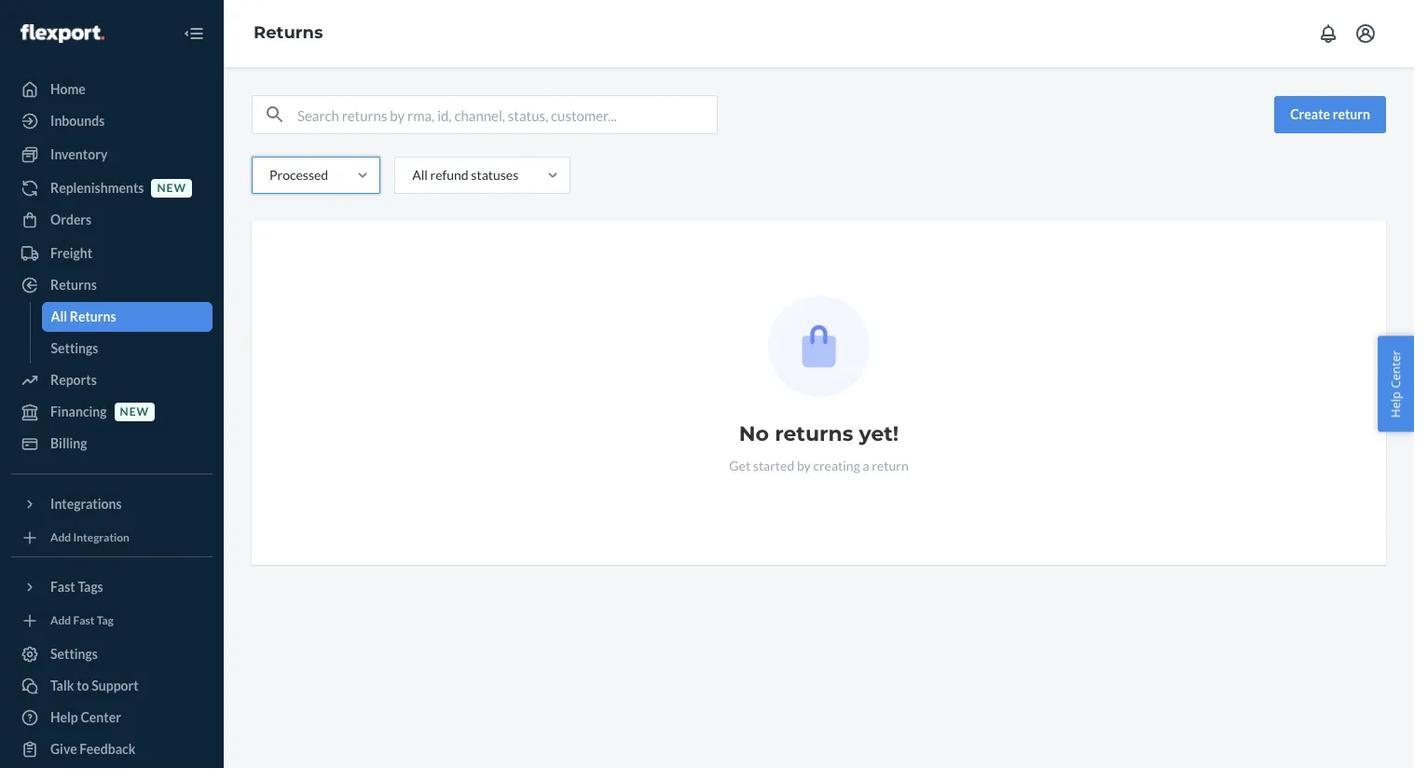 Task type: describe. For each thing, give the bounding box(es) containing it.
give feedback button
[[11, 735, 213, 765]]

freight link
[[11, 239, 213, 269]]

open account menu image
[[1355, 22, 1377, 45]]

integrations button
[[11, 489, 213, 519]]

help center button
[[1378, 336, 1414, 432]]

fast tags
[[50, 579, 103, 595]]

help center inside button
[[1388, 350, 1405, 418]]

a
[[863, 458, 870, 474]]

inventory
[[50, 146, 108, 162]]

1 vertical spatial help
[[50, 710, 78, 725]]

financing
[[50, 404, 107, 420]]

fast inside fast tags dropdown button
[[50, 579, 75, 595]]

0 horizontal spatial help center
[[50, 710, 121, 725]]

add integration link
[[11, 527, 213, 549]]

inbounds link
[[11, 106, 213, 136]]

billing
[[50, 435, 87, 451]]

new for replenishments
[[157, 181, 186, 195]]

home
[[50, 81, 86, 97]]

orders
[[50, 212, 92, 227]]

create
[[1291, 106, 1330, 122]]

processed
[[269, 167, 328, 183]]

to
[[77, 678, 89, 694]]

all for all refund statuses
[[412, 167, 428, 183]]

support
[[92, 678, 139, 694]]

talk
[[50, 678, 74, 694]]

2 settings from the top
[[50, 646, 98, 662]]

get started by creating a return
[[729, 458, 909, 474]]

2 vertical spatial returns
[[70, 309, 116, 324]]

orders link
[[11, 205, 213, 235]]

no returns yet!
[[739, 421, 899, 447]]

open notifications image
[[1317, 22, 1340, 45]]

0 vertical spatial returns
[[254, 23, 323, 43]]

give
[[50, 741, 77, 757]]

yet!
[[859, 421, 899, 447]]

fast tags button
[[11, 572, 213, 602]]

1 vertical spatial settings link
[[11, 640, 213, 669]]

Search returns by rma, id, channel, status, customer... text field
[[297, 96, 717, 133]]

return inside button
[[1333, 106, 1371, 122]]

returns
[[775, 421, 853, 447]]

refund
[[430, 167, 469, 183]]

get
[[729, 458, 751, 474]]



Task type: vqa. For each thing, say whether or not it's contained in the screenshot.
the top return
yes



Task type: locate. For each thing, give the bounding box(es) containing it.
give feedback
[[50, 741, 136, 757]]

tags
[[78, 579, 103, 595]]

add integration
[[50, 531, 130, 545]]

0 vertical spatial all
[[412, 167, 428, 183]]

0 vertical spatial help center
[[1388, 350, 1405, 418]]

add fast tag link
[[11, 610, 213, 632]]

0 horizontal spatial all
[[51, 309, 67, 324]]

create return
[[1291, 106, 1371, 122]]

settings link
[[41, 334, 213, 364], [11, 640, 213, 669]]

settings up the to
[[50, 646, 98, 662]]

fast
[[50, 579, 75, 595], [73, 614, 95, 628]]

2 add from the top
[[50, 614, 71, 628]]

freight
[[50, 245, 92, 261]]

1 horizontal spatial returns link
[[254, 23, 323, 43]]

1 horizontal spatial new
[[157, 181, 186, 195]]

inventory link
[[11, 140, 213, 170]]

started
[[753, 458, 795, 474]]

all for all returns
[[51, 309, 67, 324]]

center
[[1388, 350, 1405, 388], [81, 710, 121, 725]]

1 add from the top
[[50, 531, 71, 545]]

0 vertical spatial settings
[[51, 340, 98, 356]]

creating
[[813, 458, 860, 474]]

0 vertical spatial new
[[157, 181, 186, 195]]

0 vertical spatial settings link
[[41, 334, 213, 364]]

new for financing
[[120, 405, 149, 419]]

settings
[[51, 340, 98, 356], [50, 646, 98, 662]]

return
[[1333, 106, 1371, 122], [872, 458, 909, 474]]

1 horizontal spatial center
[[1388, 350, 1405, 388]]

add for add fast tag
[[50, 614, 71, 628]]

empty list image
[[768, 296, 870, 397]]

0 horizontal spatial center
[[81, 710, 121, 725]]

1 vertical spatial settings
[[50, 646, 98, 662]]

all refund statuses
[[412, 167, 519, 183]]

1 vertical spatial returns
[[50, 277, 97, 293]]

help center link
[[11, 703, 213, 733]]

all returns
[[51, 309, 116, 324]]

fast left 'tags'
[[50, 579, 75, 595]]

billing link
[[11, 429, 213, 459]]

1 vertical spatial return
[[872, 458, 909, 474]]

all down freight
[[51, 309, 67, 324]]

return right create
[[1333, 106, 1371, 122]]

1 vertical spatial help center
[[50, 710, 121, 725]]

all left refund
[[412, 167, 428, 183]]

no
[[739, 421, 769, 447]]

all returns link
[[41, 302, 213, 332]]

settings link down all returns link
[[41, 334, 213, 364]]

1 horizontal spatial all
[[412, 167, 428, 183]]

new down reports link
[[120, 405, 149, 419]]

1 horizontal spatial help
[[1388, 392, 1405, 418]]

reports link
[[11, 365, 213, 395]]

talk to support
[[50, 678, 139, 694]]

all
[[412, 167, 428, 183], [51, 309, 67, 324]]

1 horizontal spatial help center
[[1388, 350, 1405, 418]]

new
[[157, 181, 186, 195], [120, 405, 149, 419]]

feedback
[[80, 741, 136, 757]]

0 vertical spatial add
[[50, 531, 71, 545]]

0 vertical spatial center
[[1388, 350, 1405, 388]]

new up the orders link
[[157, 181, 186, 195]]

add for add integration
[[50, 531, 71, 545]]

close navigation image
[[183, 22, 205, 45]]

fast left tag
[[73, 614, 95, 628]]

help center
[[1388, 350, 1405, 418], [50, 710, 121, 725]]

returns link
[[254, 23, 323, 43], [11, 270, 213, 300]]

by
[[797, 458, 811, 474]]

1 horizontal spatial return
[[1333, 106, 1371, 122]]

flexport logo image
[[21, 24, 104, 43]]

fast inside add fast tag link
[[73, 614, 95, 628]]

1 settings from the top
[[51, 340, 98, 356]]

statuses
[[471, 167, 519, 183]]

1 vertical spatial new
[[120, 405, 149, 419]]

tag
[[97, 614, 114, 628]]

0 vertical spatial help
[[1388, 392, 1405, 418]]

settings up reports
[[51, 340, 98, 356]]

1 vertical spatial fast
[[73, 614, 95, 628]]

integrations
[[50, 496, 122, 512]]

0 horizontal spatial help
[[50, 710, 78, 725]]

talk to support button
[[11, 671, 213, 701]]

inbounds
[[50, 113, 105, 129]]

add fast tag
[[50, 614, 114, 628]]

1 vertical spatial all
[[51, 309, 67, 324]]

add
[[50, 531, 71, 545], [50, 614, 71, 628]]

replenishments
[[50, 180, 144, 196]]

0 horizontal spatial new
[[120, 405, 149, 419]]

integration
[[73, 531, 130, 545]]

center inside button
[[1388, 350, 1405, 388]]

add left integration
[[50, 531, 71, 545]]

reports
[[50, 372, 97, 388]]

0 vertical spatial fast
[[50, 579, 75, 595]]

0 horizontal spatial returns link
[[11, 270, 213, 300]]

1 vertical spatial add
[[50, 614, 71, 628]]

returns
[[254, 23, 323, 43], [50, 277, 97, 293], [70, 309, 116, 324]]

help inside button
[[1388, 392, 1405, 418]]

0 vertical spatial return
[[1333, 106, 1371, 122]]

add down fast tags
[[50, 614, 71, 628]]

home link
[[11, 75, 213, 104]]

create return button
[[1275, 96, 1386, 133]]

1 vertical spatial returns link
[[11, 270, 213, 300]]

1 vertical spatial center
[[81, 710, 121, 725]]

0 horizontal spatial return
[[872, 458, 909, 474]]

help
[[1388, 392, 1405, 418], [50, 710, 78, 725]]

return right a
[[872, 458, 909, 474]]

0 vertical spatial returns link
[[254, 23, 323, 43]]

settings link up support at left
[[11, 640, 213, 669]]



